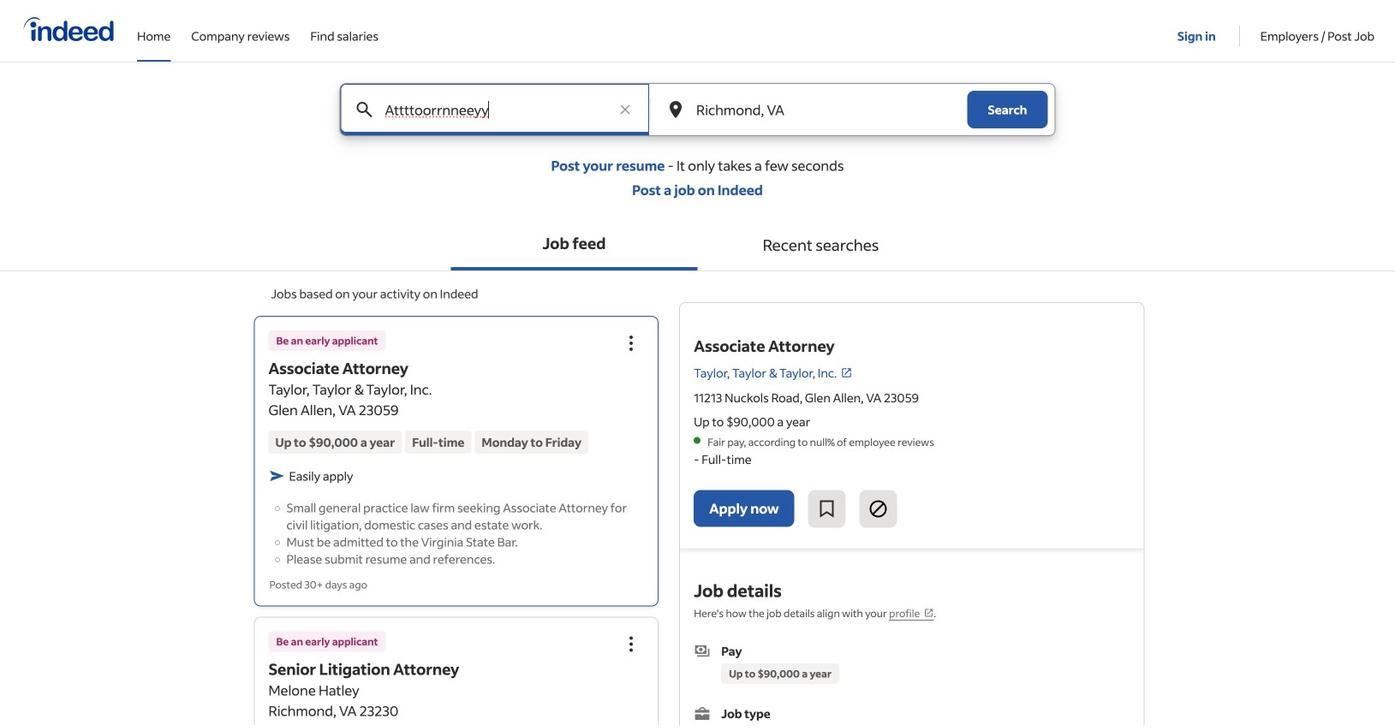 Task type: describe. For each thing, give the bounding box(es) containing it.
job actions for senior litigation attorney is collapsed image
[[621, 634, 642, 655]]

search: Job title, keywords, or company text field
[[382, 84, 622, 135]]



Task type: vqa. For each thing, say whether or not it's contained in the screenshot.
Job actions for Residential Construction Project Manager / Superintendent is collapsed icon
no



Task type: locate. For each thing, give the bounding box(es) containing it.
main content
[[0, 83, 1396, 726]]

Edit location text field
[[693, 84, 933, 135]]

tab list
[[0, 219, 1396, 272]]

taylor, taylor & taylor, inc. (opens in a new tab) image
[[841, 367, 853, 379]]

job preferences (opens in a new window) image
[[924, 608, 934, 618]]

job actions for associate attorney is collapsed image
[[621, 333, 642, 354]]

not interested image
[[868, 499, 889, 520]]

None search field
[[326, 83, 1070, 157]]

save this job image
[[817, 499, 838, 520]]



